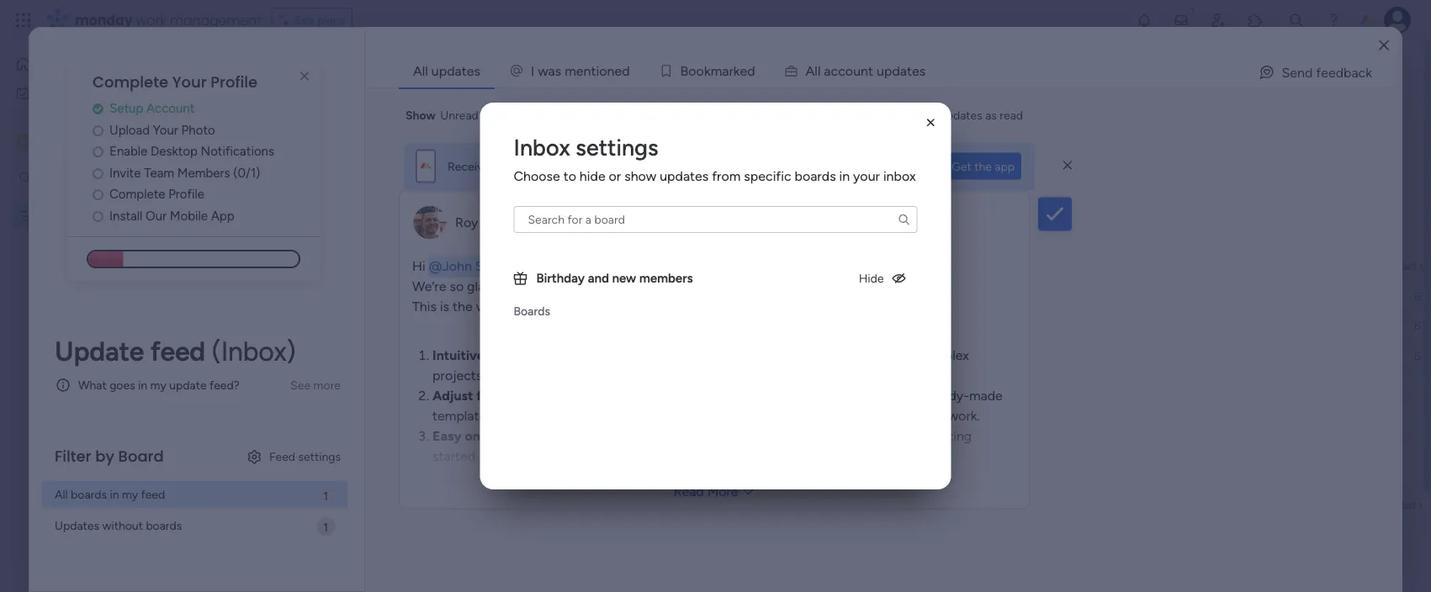 Task type: vqa. For each thing, say whether or not it's contained in the screenshot.
Send feedback button at the top right
yes



Task type: describe. For each thing, give the bounding box(es) containing it.
upload
[[109, 122, 150, 137]]

manage any type of project. assign owners, set timelines and keep track of where your project stands.
[[258, 94, 795, 108]]

1 priority field from the top
[[938, 256, 984, 275]]

2 l from the left
[[818, 63, 821, 79]]

2 k from the left
[[734, 63, 740, 79]]

simple
[[777, 449, 816, 465]]

assign
[[409, 94, 444, 108]]

1 horizontal spatial boards
[[146, 519, 182, 533]]

to left be on the right bottom of page
[[725, 428, 737, 444]]

management
[[170, 11, 262, 29]]

1 e from the left
[[576, 63, 584, 79]]

owner element
[[607, 255, 653, 276]]

more for see more
[[791, 93, 818, 107]]

2 d from the left
[[748, 63, 756, 79]]

to inside it all starts with a customizable board. you can pick a ready-made template, make it your own, and choose the building blocks needed to jumpstart your work.
[[840, 408, 853, 424]]

inbox
[[884, 168, 916, 184]]

the inside it all starts with a customizable board. you can pick a ready-made template, make it your own, and choose the building blocks needed to jumpstart your work.
[[675, 408, 695, 424]]

new
[[262, 169, 286, 183]]

my inside list box
[[40, 209, 56, 223]]

updates without boards
[[55, 519, 182, 533]]

it all starts with a customizable board. you can pick a ready-made template, make it your own, and choose the building blocks needed to jumpstart your work.
[[433, 388, 1003, 424]]

dapulse x slim image
[[295, 67, 315, 87]]

get the app button
[[945, 153, 1022, 180]]

monday
[[75, 11, 133, 29]]

my first board inside list box
[[40, 209, 113, 223]]

1 vertical spatial feed
[[141, 488, 165, 502]]

manage
[[258, 94, 300, 108]]

0 horizontal spatial track
[[611, 94, 638, 108]]

1 vertical spatial boards
[[71, 488, 107, 502]]

1 s from the left
[[555, 63, 562, 79]]

ready-
[[930, 388, 970, 404]]

show board description image
[[448, 64, 469, 81]]

circle o image for upload
[[93, 124, 103, 137]]

table
[[309, 124, 337, 138]]

0 vertical spatial my first board
[[256, 53, 437, 91]]

and inside it all starts with a customizable board. you can pick a ready-made template, make it your own, and choose the building blocks needed to jumpstart your work.
[[602, 408, 625, 424]]

a right i
[[548, 63, 555, 79]]

search everything image
[[1289, 12, 1306, 29]]

board activity image
[[1247, 62, 1267, 82]]

it
[[611, 388, 620, 404]]

project up project 2
[[318, 289, 356, 303]]

my inside button
[[37, 86, 53, 100]]

project down started,
[[420, 497, 458, 511]]

a right a
[[824, 63, 831, 79]]

update feed (inbox)
[[55, 335, 296, 368]]

a up project
[[722, 63, 729, 79]]

and left robust: at the left bottom of the page
[[488, 348, 511, 364]]

project left 2
[[318, 319, 356, 333]]

see for see plans
[[294, 13, 315, 27]]

2 s from the left
[[920, 63, 926, 79]]

a
[[806, 63, 815, 79]]

of inside plan, manage and track all types of work, even for the most complex projects and workflows with ease.
[[757, 348, 770, 364]]

have
[[693, 428, 721, 444]]

work for my
[[56, 86, 82, 100]]

update
[[169, 378, 207, 393]]

to inside 'hi @john smith , we're so glad you're here. this is the very beginning of your team's journey to'
[[705, 299, 718, 315]]

select product image
[[15, 12, 32, 29]]

hide button
[[853, 265, 915, 292]]

mark all updates as read
[[897, 108, 1024, 122]]

receive your notifications directly to your phone
[[448, 159, 704, 173]]

0 horizontal spatial as
[[761, 449, 774, 465]]

close image
[[1380, 39, 1390, 52]]

phone.
[[903, 449, 944, 465]]

even
[[808, 348, 837, 364]]

receive
[[448, 159, 490, 173]]

needs:
[[567, 388, 608, 404]]

project left 3
[[318, 349, 356, 364]]

i
[[596, 63, 600, 79]]

first inside 'my first board' list box
[[59, 209, 80, 223]]

all boards in my feed
[[55, 488, 165, 502]]

hide inside button
[[859, 271, 884, 286]]

feedback
[[1317, 64, 1373, 80]]

setup account
[[109, 101, 195, 116]]

members
[[640, 271, 693, 286]]

read
[[674, 484, 704, 500]]

what
[[78, 378, 107, 393]]

4 o from the left
[[846, 63, 854, 79]]

work.
[[948, 408, 981, 424]]

read more
[[674, 484, 739, 500]]

you're
[[496, 279, 533, 295]]

as inside mark all updates as read button
[[986, 108, 997, 122]]

the inside 'button'
[[975, 159, 992, 173]]

hide button
[[678, 162, 740, 189]]

feel
[[827, 428, 849, 444]]

6 m for 1
[[1415, 290, 1432, 303]]

home
[[39, 57, 71, 71]]

track inside plan, manage and track all types of work, even for the most complex projects and workflows with ease.
[[670, 348, 700, 364]]

type
[[324, 94, 348, 108]]

Search for a board search field
[[514, 206, 918, 233]]

workflows
[[512, 368, 573, 384]]

all for starts
[[623, 388, 636, 404]]

main table
[[281, 124, 337, 138]]

@john
[[429, 258, 472, 274]]

workspace selection element
[[16, 132, 141, 154]]

your inside 'hi @john smith , we're so glad you're here. this is the very beginning of your team's journey to'
[[585, 299, 611, 315]]

to right or
[[630, 159, 642, 173]]

this month
[[290, 222, 376, 244]]

complete for complete profile
[[109, 187, 165, 202]]

feed
[[269, 450, 295, 464]]

blocks
[[750, 408, 788, 424]]

journey
[[657, 299, 702, 315]]

invite / 1
[[1312, 65, 1357, 80]]

starts
[[639, 388, 673, 404]]

1 horizontal spatial as
[[820, 449, 833, 465]]

your right receive
[[493, 159, 516, 173]]

1 c from the left
[[831, 63, 839, 79]]

high
[[948, 319, 973, 333]]

project
[[716, 94, 755, 108]]

complete profile link
[[93, 185, 320, 204]]

my for update
[[150, 378, 167, 393]]

filter by board
[[55, 446, 164, 467]]

my for feed
[[122, 488, 138, 502]]

anyone
[[635, 449, 679, 465]]

2 n from the left
[[607, 63, 615, 79]]

their
[[872, 449, 899, 465]]

monday work management
[[75, 11, 262, 29]]

see plans
[[294, 13, 345, 27]]

6 for 2
[[1415, 319, 1421, 333]]

pick
[[892, 388, 917, 404]]

Search field
[[391, 164, 442, 188]]

circle o image
[[93, 188, 103, 201]]

all updates link
[[400, 55, 494, 87]]

building
[[698, 408, 746, 424]]

project up we're at the top of the page
[[420, 258, 458, 272]]

upload your photo
[[109, 122, 215, 137]]

add to favorites image
[[477, 64, 494, 80]]

1 l from the left
[[815, 63, 818, 79]]

boards inside "inbox settings choose to hide or show updates from specific boards in your inbox"
[[795, 168, 836, 184]]

and left new
[[588, 271, 609, 286]]

complex
[[919, 348, 970, 364]]

this inside field
[[290, 222, 320, 244]]

specific
[[744, 168, 792, 184]]

stands.
[[758, 94, 795, 108]]

choose
[[514, 168, 560, 184]]

in up updates without boards
[[110, 488, 119, 502]]

without
[[102, 519, 143, 533]]

of left where in the top left of the page
[[640, 94, 652, 108]]

invite members image
[[1210, 12, 1227, 29]]

hide
[[580, 168, 606, 184]]

2 priority field from the top
[[938, 495, 984, 514]]

1 horizontal spatial first
[[301, 53, 350, 91]]

hi
[[412, 258, 426, 274]]

3
[[359, 349, 366, 364]]

enable desktop notifications
[[109, 144, 274, 159]]

get the app
[[952, 159, 1015, 173]]

mark all updates as read button
[[867, 102, 1030, 129]]

1 n from the left
[[584, 63, 591, 79]]

glad
[[467, 279, 493, 295]]

your for profile
[[172, 72, 207, 93]]

invite team members (0/1) link
[[93, 164, 320, 182]]

updates inside "inbox settings choose to hide or show updates from specific boards in your inbox"
[[660, 168, 709, 184]]

0 vertical spatial profile
[[211, 72, 258, 93]]

fast
[[543, 428, 567, 444]]

my up manage
[[256, 53, 294, 91]]

3 o from the left
[[697, 63, 704, 79]]

of inside 'hi @john smith , we're so glad you're here. this is the very beginning of your team's journey to'
[[569, 299, 581, 315]]

your inside you don't have to be a techie to feel confident in getting started, which makes onboarding anyone in your team as simple as using their phone.
[[696, 449, 723, 465]]

project 3
[[318, 349, 366, 364]]

column information image
[[879, 498, 892, 511]]

techie
[[770, 428, 807, 444]]

your down ready-
[[918, 408, 945, 424]]

6 for 1
[[1415, 290, 1421, 303]]

2 u from the left
[[877, 63, 885, 79]]

your right where in the top left of the page
[[690, 94, 714, 108]]

show
[[625, 168, 657, 184]]

search image
[[898, 213, 911, 226]]

you inside it all starts with a customizable board. you can pick a ready-made template, make it your own, and choose the building blocks needed to jumpstart your work.
[[841, 388, 864, 404]]

help image
[[1326, 12, 1343, 29]]

My first board field
[[252, 53, 441, 91]]

1 t from the left
[[591, 63, 596, 79]]

i
[[531, 63, 535, 79]]

sort button
[[614, 162, 673, 189]]

d for i w a s m e n t i o n e d
[[622, 63, 630, 79]]

birthday
[[537, 271, 585, 286]]

desktop
[[151, 144, 198, 159]]

install
[[109, 208, 143, 223]]

1 horizontal spatial board
[[356, 53, 437, 91]]

a up building
[[706, 388, 713, 404]]

timelines
[[510, 94, 557, 108]]

install our mobile app
[[109, 208, 234, 223]]

members
[[177, 165, 230, 180]]

a right p
[[900, 63, 907, 79]]

2 t from the left
[[869, 63, 874, 79]]

to down the "needed"
[[811, 428, 823, 444]]

1 o from the left
[[600, 63, 607, 79]]

your inside "inbox settings choose to hide or show updates from specific boards in your inbox"
[[854, 168, 880, 184]]



Task type: locate. For each thing, give the bounding box(es) containing it.
main workspace
[[39, 134, 138, 150]]

filter for filter by board
[[55, 446, 91, 467]]

Next month field
[[285, 461, 383, 483]]

0 horizontal spatial updates
[[432, 63, 481, 79]]

2 6 from the top
[[1415, 319, 1421, 333]]

project 2
[[318, 319, 366, 333]]

john smith image
[[1385, 7, 1412, 34]]

updates inside tab list
[[432, 63, 481, 79]]

and down the it
[[602, 408, 625, 424]]

smith
[[475, 258, 511, 274]]

my down search in workspace field at the top left of page
[[40, 209, 56, 223]]

This month field
[[285, 222, 380, 244]]

all right the it
[[623, 388, 636, 404]]

0 horizontal spatial n
[[584, 63, 591, 79]]

updates inside button
[[940, 108, 983, 122]]

board up project.
[[356, 53, 437, 91]]

0 vertical spatial more
[[791, 93, 818, 107]]

boards right without on the bottom left of page
[[146, 519, 182, 533]]

a inside you don't have to be a techie to feel confident in getting started, which makes onboarding anyone in your team as simple as using their phone.
[[759, 428, 766, 444]]

all for all updates
[[413, 63, 428, 79]]

goes
[[110, 378, 135, 393]]

0 vertical spatial track
[[611, 94, 638, 108]]

a l l a c c o u n t u p d a t e s
[[806, 63, 926, 79]]

option
[[0, 201, 215, 205]]

the right is
[[453, 299, 473, 315]]

0 vertical spatial for
[[841, 348, 858, 364]]

arrow down image
[[588, 166, 609, 186]]

1 vertical spatial 6
[[1415, 319, 1421, 333]]

all for all boards in my feed
[[55, 488, 68, 502]]

1 6 from the top
[[1415, 290, 1421, 303]]

all inside plan, manage and track all types of work, even for the most complex projects and workflows with ease.
[[704, 348, 716, 364]]

for inside plan, manage and track all types of work, even for the most complex projects and workflows with ease.
[[841, 348, 858, 364]]

you left "can"
[[841, 388, 864, 404]]

notifications image
[[1136, 12, 1153, 29]]

o left r
[[689, 63, 697, 79]]

more down a
[[791, 93, 818, 107]]

and
[[560, 94, 580, 108], [588, 271, 609, 286], [488, 348, 511, 364], [644, 348, 667, 364], [486, 368, 508, 384], [602, 408, 625, 424]]

you down the choose
[[633, 428, 655, 444]]

feed up the update
[[150, 335, 205, 368]]

1 priority from the top
[[942, 258, 980, 273]]

0 vertical spatial all
[[413, 63, 428, 79]]

workspace
[[71, 134, 138, 150]]

1 circle o image from the top
[[93, 124, 103, 137]]

0 horizontal spatial first
[[59, 209, 80, 223]]

mark
[[897, 108, 923, 122]]

apps image
[[1248, 12, 1264, 29]]

photo
[[182, 122, 215, 137]]

1 horizontal spatial invite
[[1312, 65, 1342, 80]]

0 vertical spatial my
[[150, 378, 167, 393]]

month for next month
[[327, 461, 379, 483]]

all for updates
[[926, 108, 937, 122]]

k right b on the left top
[[704, 63, 711, 79]]

adoption:
[[570, 428, 629, 444]]

read more button
[[400, 475, 1030, 509]]

t up keep
[[591, 63, 596, 79]]

projects
[[433, 368, 483, 384]]

board inside 'my first board' list box
[[83, 209, 113, 223]]

with inside plan, manage and track all types of work, even for the most complex projects and workflows with ease.
[[577, 368, 603, 384]]

work for monday
[[136, 11, 166, 29]]

low
[[950, 289, 972, 303]]

d up mark
[[893, 63, 900, 79]]

invite
[[1312, 65, 1342, 80], [109, 165, 141, 180]]

complete up install
[[109, 187, 165, 202]]

1 horizontal spatial track
[[670, 348, 700, 364]]

0 vertical spatial 6 m
[[1415, 290, 1432, 303]]

my first board
[[256, 53, 437, 91], [40, 209, 113, 223]]

the inside plan, manage and track all types of work, even for the most complex projects and workflows with ease.
[[861, 348, 881, 364]]

of down birthday
[[569, 299, 581, 315]]

person button
[[451, 162, 524, 189]]

to right journey
[[705, 299, 718, 315]]

2 horizontal spatial updates
[[940, 108, 983, 122]]

my first board up type
[[256, 53, 437, 91]]

6 m for 2
[[1415, 319, 1432, 333]]

what goes in my update feed?
[[78, 378, 240, 393]]

1 vertical spatial priority
[[942, 497, 980, 512]]

circle o image for install
[[93, 210, 103, 222]]

0 vertical spatial settings
[[576, 134, 659, 161]]

plan,
[[561, 348, 590, 364]]

invite inside button
[[1312, 65, 1342, 80]]

boards
[[514, 304, 551, 319]]

priority up low
[[942, 258, 980, 273]]

1 vertical spatial you
[[633, 428, 655, 444]]

1 horizontal spatial you
[[841, 388, 864, 404]]

main inside button
[[281, 124, 306, 138]]

and right manage at the left bottom
[[644, 348, 667, 364]]

in down the don't in the left bottom of the page
[[682, 449, 693, 465]]

needed
[[792, 408, 837, 424]]

0 horizontal spatial hide
[[705, 169, 730, 183]]

0 horizontal spatial you
[[633, 428, 655, 444]]

2 horizontal spatial boards
[[795, 168, 836, 184]]

my first board down circle o icon on the top of page
[[40, 209, 113, 223]]

2 vertical spatial see
[[291, 378, 311, 393]]

status
[[711, 497, 745, 512]]

inbox image
[[1173, 12, 1190, 29]]

see for see more
[[768, 93, 788, 107]]

app
[[995, 159, 1015, 173]]

u right a
[[877, 63, 885, 79]]

1 vertical spatial more
[[708, 484, 739, 500]]

you inside you don't have to be a techie to feel confident in getting started, which makes onboarding anyone in your team as simple as using their phone.
[[633, 428, 655, 444]]

mobile
[[170, 208, 208, 223]]

1 horizontal spatial d
[[748, 63, 756, 79]]

1 vertical spatial my
[[122, 488, 138, 502]]

and down the intuitive and robust: at bottom
[[486, 368, 508, 384]]

column information image
[[762, 498, 775, 511]]

0 horizontal spatial my
[[122, 488, 138, 502]]

plan, manage and track all types of work, even for the most complex projects and workflows with ease.
[[433, 348, 970, 384]]

exact
[[529, 388, 563, 404]]

your left phone
[[645, 159, 668, 173]]

2 vertical spatial 6
[[1415, 349, 1421, 363]]

project right new
[[289, 169, 327, 183]]

the up the don't in the left bottom of the page
[[675, 408, 695, 424]]

1 d from the left
[[622, 63, 630, 79]]

priority field up low
[[938, 256, 984, 275]]

for right even
[[841, 348, 858, 364]]

circle o image down circle o icon on the top of page
[[93, 210, 103, 222]]

0 horizontal spatial t
[[591, 63, 596, 79]]

see left the more at the left
[[291, 378, 311, 393]]

team
[[144, 165, 174, 180]]

0 vertical spatial with
[[577, 368, 603, 384]]

work,
[[773, 348, 805, 364]]

intuitive
[[433, 348, 485, 364]]

profile down invite team members (0/1) on the top
[[168, 187, 205, 202]]

m
[[565, 63, 576, 79], [711, 63, 722, 79], [1424, 290, 1432, 303], [1424, 319, 1432, 333], [1424, 349, 1432, 363]]

a right pick
[[920, 388, 927, 404]]

Owner field
[[608, 495, 652, 514]]

0 horizontal spatial settings
[[298, 450, 341, 464]]

to
[[630, 159, 642, 173], [564, 168, 577, 184], [705, 299, 718, 315], [840, 408, 853, 424], [725, 428, 737, 444], [811, 428, 823, 444]]

priority down phone.
[[942, 497, 980, 512]]

3 circle o image from the top
[[93, 167, 103, 180]]

most
[[885, 348, 915, 364]]

4 circle o image from the top
[[93, 210, 103, 222]]

see left plans
[[294, 13, 315, 27]]

your down birthday and new members
[[585, 299, 611, 315]]

0 horizontal spatial work
[[56, 86, 82, 100]]

1 vertical spatial hide
[[859, 271, 884, 286]]

invite / 1 button
[[1281, 59, 1365, 86]]

0 horizontal spatial k
[[704, 63, 711, 79]]

1 vertical spatial for
[[477, 388, 495, 404]]

main inside the workspace selection element
[[39, 134, 68, 150]]

1 vertical spatial updates
[[940, 108, 983, 122]]

0 vertical spatial you
[[841, 388, 864, 404]]

started,
[[433, 449, 479, 465]]

2
[[359, 319, 366, 333]]

3 6 m from the top
[[1415, 349, 1432, 363]]

Status field
[[707, 495, 749, 514]]

0 vertical spatial month
[[324, 222, 376, 244]]

1 k from the left
[[704, 63, 711, 79]]

check circle image
[[93, 103, 103, 115]]

e right p
[[912, 63, 920, 79]]

0 horizontal spatial main
[[39, 134, 68, 150]]

profile inside 'link'
[[168, 187, 205, 202]]

with inside it all starts with a customizable board. you can pick a ready-made template, make it your own, and choose the building blocks needed to jumpstart your work.
[[676, 388, 703, 404]]

feed settings button
[[239, 443, 348, 470]]

month for this month
[[324, 222, 376, 244]]

l
[[815, 63, 818, 79], [818, 63, 821, 79]]

2 horizontal spatial d
[[893, 63, 900, 79]]

1 horizontal spatial work
[[136, 11, 166, 29]]

complete inside 'link'
[[109, 187, 165, 202]]

where
[[655, 94, 687, 108]]

month up 'project 1'
[[324, 222, 376, 244]]

main for main workspace
[[39, 134, 68, 150]]

1 horizontal spatial my first board
[[256, 53, 437, 91]]

0 vertical spatial board
[[356, 53, 437, 91]]

2 c from the left
[[839, 63, 846, 79]]

tab list
[[399, 54, 1396, 88]]

more inside button
[[708, 484, 739, 500]]

your left inbox
[[854, 168, 880, 184]]

invite for invite team members (0/1)
[[109, 165, 141, 180]]

0 vertical spatial all
[[926, 108, 937, 122]]

1 horizontal spatial all
[[704, 348, 716, 364]]

2 priority from the top
[[942, 497, 980, 512]]

0 horizontal spatial boards
[[71, 488, 107, 502]]

main for main table
[[281, 124, 306, 138]]

boards up updates
[[71, 488, 107, 502]]

priority field down phone.
[[938, 495, 984, 514]]

1 vertical spatial filter
[[55, 446, 91, 467]]

sort
[[641, 169, 663, 183]]

settings inside "inbox settings choose to hide or show updates from specific boards in your inbox"
[[576, 134, 659, 161]]

,
[[511, 258, 514, 274]]

1 horizontal spatial k
[[734, 63, 740, 79]]

track right keep
[[611, 94, 638, 108]]

this down new project
[[290, 222, 320, 244]]

Priority field
[[938, 256, 984, 275], [938, 495, 984, 514]]

circle o image inside the "enable desktop notifications" link
[[93, 145, 103, 158]]

and left keep
[[560, 94, 580, 108]]

b o o k m a r k e d
[[681, 63, 756, 79]]

0 horizontal spatial invite
[[109, 165, 141, 180]]

circle o image inside upload your photo link
[[93, 124, 103, 137]]

None field
[[815, 256, 871, 275], [1391, 256, 1432, 275], [1391, 495, 1432, 514], [815, 256, 871, 275], [1391, 256, 1432, 275], [1391, 495, 1432, 514]]

Search in workspace field
[[35, 168, 141, 188]]

k up project
[[734, 63, 740, 79]]

roy mann
[[455, 215, 515, 231]]

kanban button
[[350, 118, 414, 145]]

dapulse x slim image
[[1064, 158, 1072, 173]]

1 vertical spatial 6 m
[[1415, 319, 1432, 333]]

circle o image up search in workspace field at the top left of page
[[93, 145, 103, 158]]

settings for feed
[[298, 450, 341, 464]]

all inside button
[[926, 108, 937, 122]]

2 vertical spatial boards
[[146, 519, 182, 533]]

to inside "inbox settings choose to hide or show updates from specific boards in your inbox"
[[564, 168, 577, 184]]

1 vertical spatial your
[[153, 122, 178, 137]]

it
[[529, 408, 537, 424]]

project inside 'button'
[[289, 169, 327, 183]]

3 d from the left
[[893, 63, 900, 79]]

circle o image down check circle image
[[93, 124, 103, 137]]

2 horizontal spatial as
[[986, 108, 997, 122]]

2 o from the left
[[689, 63, 697, 79]]

0 vertical spatial boards
[[795, 168, 836, 184]]

month inside this month field
[[324, 222, 376, 244]]

1 horizontal spatial hide
[[859, 271, 884, 286]]

my
[[150, 378, 167, 393], [122, 488, 138, 502]]

makes
[[521, 449, 560, 465]]

more right read
[[708, 484, 739, 500]]

my left the update
[[150, 378, 167, 393]]

d right r
[[748, 63, 756, 79]]

track down journey
[[670, 348, 700, 364]]

work down home
[[56, 86, 82, 100]]

tab list containing all updates
[[399, 54, 1396, 88]]

s right w
[[555, 63, 562, 79]]

all up updates
[[55, 488, 68, 502]]

in right the goes
[[138, 378, 147, 393]]

circle o image for invite
[[93, 167, 103, 180]]

of right type
[[351, 94, 362, 108]]

0 vertical spatial hide
[[705, 169, 730, 183]]

0 vertical spatial see
[[294, 13, 315, 27]]

2 circle o image from the top
[[93, 145, 103, 158]]

0 vertical spatial work
[[136, 11, 166, 29]]

month inside next month field
[[327, 461, 379, 483]]

the
[[975, 159, 992, 173], [453, 299, 473, 315], [861, 348, 881, 364], [675, 408, 695, 424]]

due date
[[819, 497, 867, 512]]

settings
[[576, 134, 659, 161], [298, 450, 341, 464]]

1 horizontal spatial profile
[[211, 72, 258, 93]]

app
[[211, 208, 234, 223]]

work inside button
[[56, 86, 82, 100]]

filter inside popup button
[[556, 169, 582, 183]]

updates
[[55, 519, 99, 533]]

1 vertical spatial month
[[327, 461, 379, 483]]

your up setup account link
[[172, 72, 207, 93]]

enable
[[109, 144, 147, 159]]

1 horizontal spatial t
[[869, 63, 874, 79]]

1 u from the left
[[854, 63, 861, 79]]

template,
[[433, 408, 490, 424]]

hide inside popup button
[[705, 169, 730, 183]]

with down plan, manage and track all types of work, even for the most complex projects and workflows with ease. on the bottom
[[676, 388, 703, 404]]

easy onboarding, fast adoption:
[[433, 428, 629, 444]]

e left i
[[576, 63, 584, 79]]

1 horizontal spatial with
[[676, 388, 703, 404]]

0 horizontal spatial filter
[[55, 446, 91, 467]]

None search field
[[514, 206, 918, 233]]

0 vertical spatial filter
[[556, 169, 582, 183]]

@john smith link
[[429, 255, 511, 278]]

circle o image for enable
[[93, 145, 103, 158]]

d for a l l a c c o u n t u p d a t e s
[[893, 63, 900, 79]]

0 vertical spatial invite
[[1312, 65, 1342, 80]]

settings for inbox
[[576, 134, 659, 161]]

all up assign
[[413, 63, 428, 79]]

t left p
[[869, 63, 874, 79]]

more
[[314, 378, 341, 393]]

2 6 m from the top
[[1415, 319, 1432, 333]]

0 horizontal spatial board
[[83, 209, 113, 223]]

0 vertical spatial priority
[[942, 258, 980, 273]]

settings inside button
[[298, 450, 341, 464]]

1 vertical spatial settings
[[298, 450, 341, 464]]

1 inside button
[[1352, 65, 1357, 80]]

circle o image
[[93, 124, 103, 137], [93, 145, 103, 158], [93, 167, 103, 180], [93, 210, 103, 222]]

n left i
[[584, 63, 591, 79]]

0 horizontal spatial s
[[555, 63, 562, 79]]

1 horizontal spatial u
[[877, 63, 885, 79]]

complete for complete your profile
[[93, 72, 168, 93]]

s right p
[[920, 63, 926, 79]]

1 vertical spatial board
[[83, 209, 113, 223]]

1 horizontal spatial for
[[841, 348, 858, 364]]

0 horizontal spatial my first board
[[40, 209, 113, 223]]

2 vertical spatial all
[[623, 388, 636, 404]]

confident
[[853, 428, 911, 444]]

invite inside "link"
[[109, 165, 141, 180]]

l right a
[[818, 63, 821, 79]]

the inside 'hi @john smith , we're so glad you're here. this is the very beginning of your team's journey to'
[[453, 299, 473, 315]]

0 vertical spatial priority field
[[938, 256, 984, 275]]

your for photo
[[153, 122, 178, 137]]

1 horizontal spatial my
[[150, 378, 167, 393]]

0 vertical spatial feed
[[150, 335, 205, 368]]

all left types
[[704, 348, 716, 364]]

feed down board at the bottom left
[[141, 488, 165, 502]]

due
[[819, 497, 840, 512]]

don't
[[659, 428, 689, 444]]

notifications
[[519, 159, 585, 173]]

your up fast
[[540, 408, 567, 424]]

1 horizontal spatial main
[[281, 124, 306, 138]]

setup
[[109, 101, 143, 116]]

circle o image inside invite team members (0/1) "link"
[[93, 167, 103, 180]]

1 vertical spatial see
[[768, 93, 788, 107]]

1 vertical spatial first
[[59, 209, 80, 223]]

my first board list box
[[0, 199, 215, 458]]

by
[[95, 446, 114, 467]]

2 vertical spatial 6 m
[[1415, 349, 1432, 363]]

profile
[[211, 72, 258, 93], [168, 187, 205, 202]]

3 6 from the top
[[1415, 349, 1421, 363]]

1 horizontal spatial all
[[413, 63, 428, 79]]

see right project
[[768, 93, 788, 107]]

profile up setup account link
[[211, 72, 258, 93]]

more for read more
[[708, 484, 739, 500]]

k
[[704, 63, 711, 79], [734, 63, 740, 79]]

3 t from the left
[[907, 63, 912, 79]]

1 6 m from the top
[[1415, 290, 1432, 303]]

0 horizontal spatial this
[[290, 222, 320, 244]]

so
[[450, 279, 464, 295]]

boards right specific in the right top of the page
[[795, 168, 836, 184]]

1 vertical spatial this
[[412, 299, 437, 315]]

i w a s m e n t i o n e d
[[531, 63, 630, 79]]

this inside 'hi @john smith , we're so glad you're here. this is the very beginning of your team's journey to'
[[412, 299, 437, 315]]

1 vertical spatial track
[[670, 348, 700, 364]]

0 horizontal spatial u
[[854, 63, 861, 79]]

3 e from the left
[[740, 63, 748, 79]]

work right monday
[[136, 11, 166, 29]]

can
[[867, 388, 889, 404]]

new
[[612, 271, 637, 286]]

be
[[741, 428, 756, 444]]

to left the hide
[[564, 168, 577, 184]]

filter for filter
[[556, 169, 582, 183]]

in inside "inbox settings choose to hide or show updates from specific boards in your inbox"
[[840, 168, 850, 184]]

1 vertical spatial invite
[[109, 165, 141, 180]]

0 horizontal spatial for
[[477, 388, 495, 404]]

your up make
[[498, 388, 526, 404]]

4 e from the left
[[912, 63, 920, 79]]

send feedback button
[[1252, 59, 1380, 86]]

workspace image
[[16, 133, 33, 151]]

of left "work,"
[[757, 348, 770, 364]]

(0/1)
[[233, 165, 260, 180]]

you
[[841, 388, 864, 404], [633, 428, 655, 444]]

project.
[[365, 94, 406, 108]]

keep
[[583, 94, 608, 108]]

types
[[720, 348, 753, 364]]

2 vertical spatial updates
[[660, 168, 709, 184]]

Due date field
[[815, 495, 871, 514]]

circle o image inside install our mobile app link
[[93, 210, 103, 222]]

3 n from the left
[[861, 63, 869, 79]]

1 vertical spatial work
[[56, 86, 82, 100]]

0 horizontal spatial with
[[577, 368, 603, 384]]

my work
[[37, 86, 82, 100]]

upload your photo link
[[93, 121, 320, 140]]

jumpstart
[[857, 408, 915, 424]]

all right mark
[[926, 108, 937, 122]]

u left p
[[854, 63, 861, 79]]

month
[[324, 222, 376, 244], [327, 461, 379, 483]]

1 horizontal spatial n
[[607, 63, 615, 79]]

to up 'feel'
[[840, 408, 853, 424]]

your down account
[[153, 122, 178, 137]]

n right i
[[607, 63, 615, 79]]

see
[[294, 13, 315, 27], [768, 93, 788, 107], [291, 378, 311, 393]]

0 horizontal spatial profile
[[168, 187, 205, 202]]

see for see more
[[291, 378, 311, 393]]

0 vertical spatial updates
[[432, 63, 481, 79]]

invite for invite / 1
[[1312, 65, 1342, 80]]

feed?
[[210, 378, 240, 393]]

filter left arrow down icon
[[556, 169, 582, 183]]

1 vertical spatial with
[[676, 388, 703, 404]]

0 vertical spatial first
[[301, 53, 350, 91]]

this left is
[[412, 299, 437, 315]]

1 image
[[1186, 1, 1201, 20]]

e right r
[[740, 63, 748, 79]]

or
[[609, 168, 621, 184]]

all inside it all starts with a customizable board. you can pick a ready-made template, make it your own, and choose the building blocks needed to jumpstart your work.
[[623, 388, 636, 404]]

o up keep
[[600, 63, 607, 79]]

date
[[843, 497, 867, 512]]

own,
[[570, 408, 599, 424]]

0 vertical spatial this
[[290, 222, 320, 244]]

very
[[476, 299, 502, 315]]

2 e from the left
[[615, 63, 622, 79]]

in up phone.
[[915, 428, 925, 444]]



